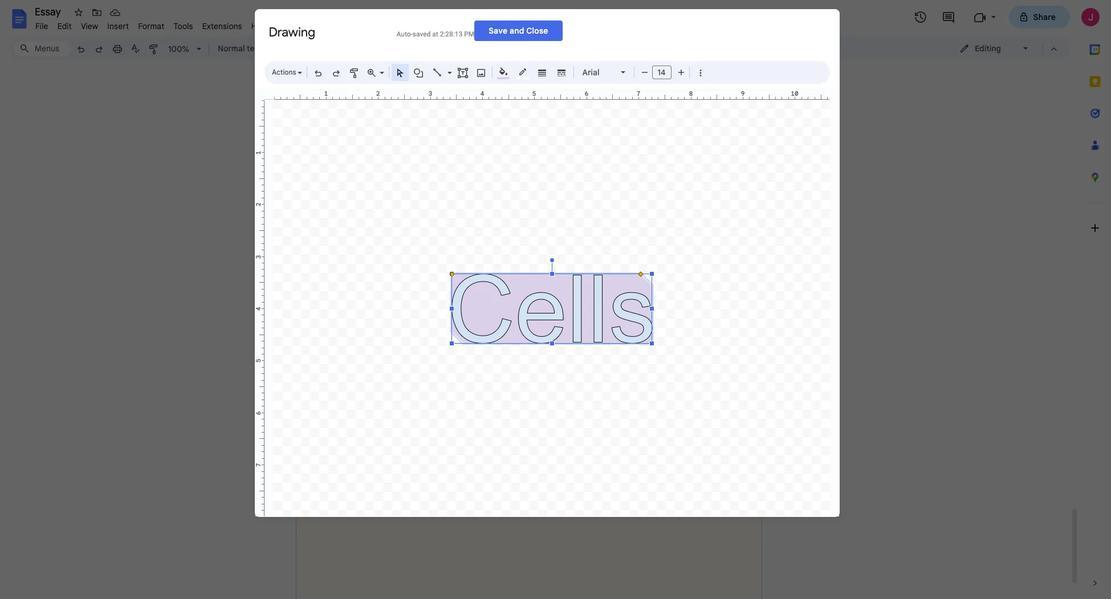 Task type: vqa. For each thing, say whether or not it's contained in the screenshot.
Zoom field
no



Task type: describe. For each thing, give the bounding box(es) containing it.
drawing
[[269, 24, 315, 40]]

and
[[510, 25, 524, 36]]

menu bar banner
[[0, 0, 1111, 599]]

drawing application
[[0, 0, 1111, 599]]

Menus field
[[14, 40, 71, 56]]

save and close button
[[474, 20, 562, 41]]

auto-saved at 2:28:13 pm
[[397, 30, 474, 38]]

drawing heading
[[269, 24, 383, 40]]

menu bar inside menu bar banner
[[31, 15, 273, 34]]

saved
[[413, 30, 431, 38]]

close
[[526, 25, 548, 36]]

share. private to only me. image
[[1019, 12, 1029, 22]]

auto-
[[397, 30, 413, 38]]

Rename text field
[[31, 5, 67, 18]]

tab list inside menu bar banner
[[1079, 34, 1111, 567]]



Task type: locate. For each thing, give the bounding box(es) containing it.
tab list
[[1079, 34, 1111, 567]]

pm
[[464, 30, 474, 38]]

save
[[489, 25, 508, 36]]

2:28:13
[[440, 30, 462, 38]]

menu bar
[[31, 15, 273, 34]]

drawing dialog
[[255, 9, 839, 517]]

at
[[432, 30, 438, 38]]

main toolbar
[[71, 0, 772, 324]]

save and close
[[489, 25, 548, 36]]

Star checkbox
[[71, 5, 87, 21]]



